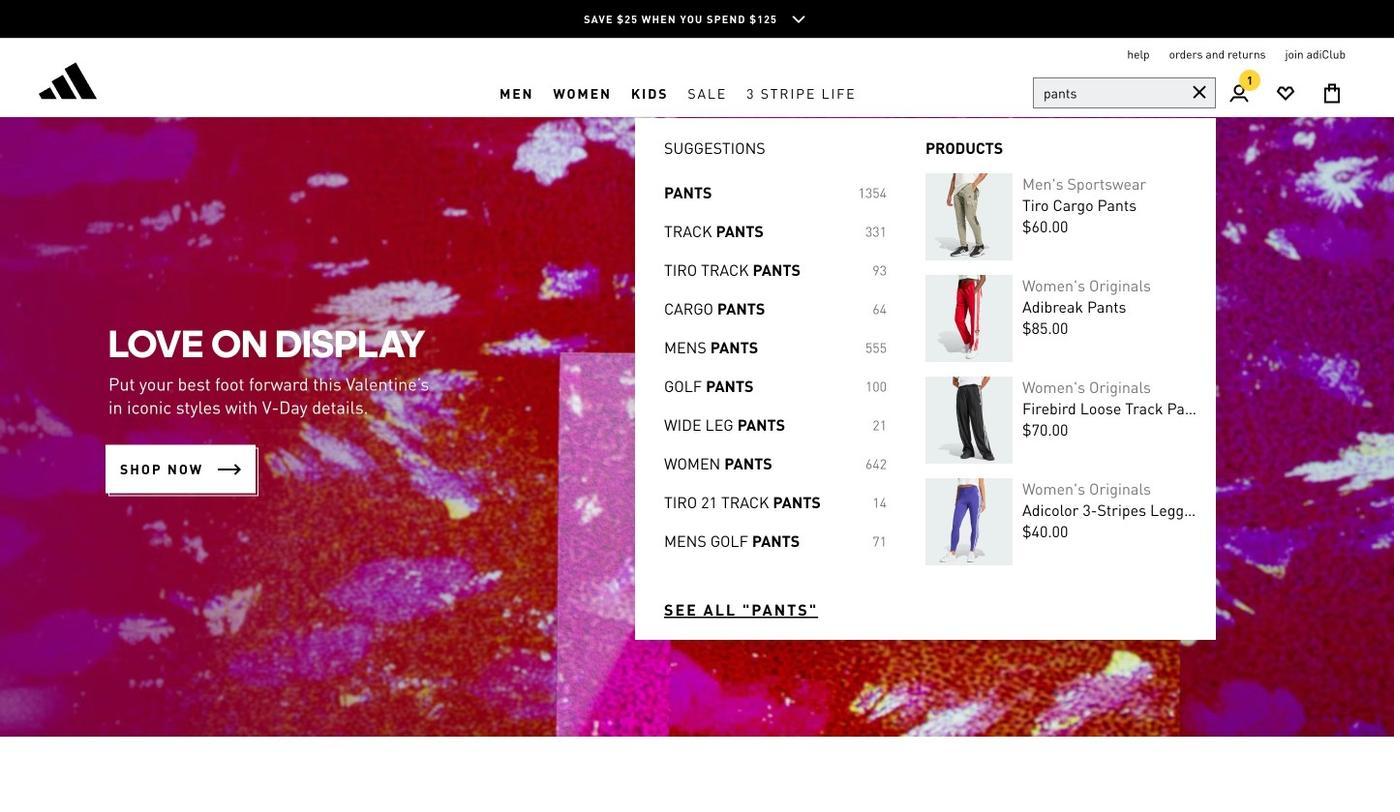 Task type: vqa. For each thing, say whether or not it's contained in the screenshot.
LIST containing 4D
no



Task type: locate. For each thing, give the bounding box(es) containing it.
Search field
[[1033, 77, 1217, 108]]

firebird loose track pants image
[[926, 377, 1013, 464]]

adibreak pants image
[[926, 275, 1013, 362]]



Task type: describe. For each thing, give the bounding box(es) containing it.
tiro cargo pants image
[[926, 173, 1013, 261]]

main navigation element
[[333, 71, 1024, 116]]

adicolor 3-stripes leggings image
[[926, 478, 1013, 566]]



